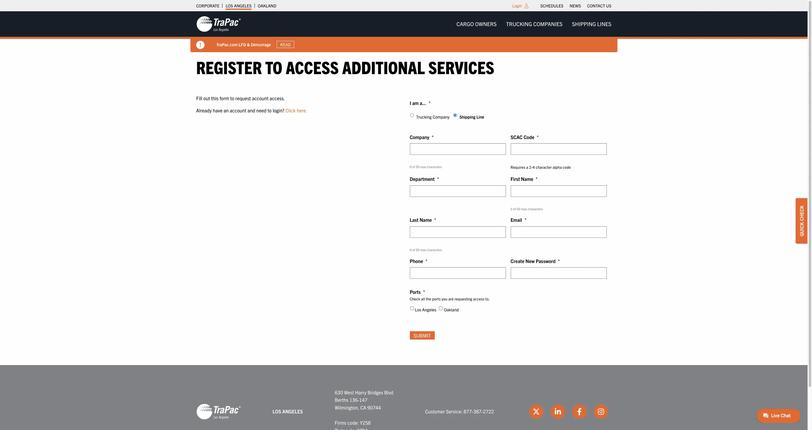 Task type: vqa. For each thing, say whether or not it's contained in the screenshot.
the right pool
no



Task type: locate. For each thing, give the bounding box(es) containing it.
check
[[799, 206, 805, 221], [410, 296, 420, 301]]

new
[[526, 258, 535, 264]]

phone
[[410, 258, 423, 264]]

0 horizontal spatial shipping
[[460, 114, 476, 120]]

0 horizontal spatial name
[[420, 217, 432, 223]]

0 vertical spatial of
[[412, 165, 415, 169]]

0 up "email"
[[511, 207, 513, 211]]

1 horizontal spatial los angeles
[[273, 408, 303, 414]]

387-
[[473, 408, 483, 414]]

last
[[410, 217, 419, 223]]

50 up department
[[416, 165, 420, 169]]

1 vertical spatial account
[[230, 107, 246, 113]]

company left shipping line "radio"
[[433, 114, 450, 120]]

0 of 50 max characters up "phone *"
[[410, 248, 442, 252]]

of up department
[[412, 165, 415, 169]]

to down "read" link
[[265, 56, 282, 78]]

quick check
[[799, 206, 805, 236]]

of
[[412, 165, 415, 169], [513, 207, 516, 211], [412, 248, 415, 252]]

to right need
[[268, 107, 272, 113]]

account
[[252, 95, 269, 101], [230, 107, 246, 113]]

2722
[[483, 408, 494, 414]]

los inside los angeles link
[[226, 3, 233, 8]]

* right department
[[437, 176, 439, 182]]

menu bar
[[537, 1, 615, 10], [452, 18, 616, 30]]

1 vertical spatial max
[[521, 207, 527, 211]]

characters for first name *
[[528, 207, 543, 211]]

0 vertical spatial max
[[420, 165, 426, 169]]

shipping inside register to access additional services main content
[[460, 114, 476, 120]]

news link
[[570, 1, 581, 10]]

0 of 50 max characters for company
[[410, 165, 442, 169]]

los
[[226, 3, 233, 8], [415, 307, 421, 312], [273, 408, 281, 414]]

none submit inside register to access additional services main content
[[410, 331, 435, 340]]

already have an account and need to login? click here.
[[196, 107, 307, 113]]

register
[[196, 56, 262, 78]]

company down trucking company radio
[[410, 134, 429, 140]]

1 horizontal spatial check
[[799, 206, 805, 221]]

los angeles link
[[226, 1, 252, 10]]

check up quick
[[799, 206, 805, 221]]

max up department
[[420, 165, 426, 169]]

147
[[359, 397, 368, 403]]

to
[[265, 56, 282, 78], [230, 95, 234, 101], [268, 107, 272, 113]]

1 vertical spatial los angeles image
[[196, 403, 241, 420]]

2 vertical spatial of
[[412, 248, 415, 252]]

character
[[536, 165, 552, 170]]

read link
[[277, 41, 294, 48]]

0 of 50 max characters for first name
[[511, 207, 543, 211]]

0 horizontal spatial check
[[410, 296, 420, 301]]

footer
[[0, 365, 808, 430]]

1 vertical spatial shipping
[[460, 114, 476, 120]]

2 los angeles image from the top
[[196, 403, 241, 420]]

berths
[[335, 397, 348, 403]]

check down ports
[[410, 296, 420, 301]]

quick
[[799, 222, 805, 236]]

1 vertical spatial angeles
[[422, 307, 436, 312]]

50 up "phone *"
[[416, 248, 420, 252]]

firms code:  y258
[[335, 420, 371, 426]]

* up 'all'
[[423, 289, 425, 295]]

2 vertical spatial 50
[[416, 248, 420, 252]]

90744
[[367, 405, 381, 411]]

0 vertical spatial los angeles image
[[196, 16, 241, 32]]

1 horizontal spatial name
[[521, 176, 533, 182]]

service:
[[446, 408, 463, 414]]

email *
[[511, 217, 527, 223]]

account up need
[[252, 95, 269, 101]]

0 up department
[[410, 165, 412, 169]]

solid image
[[196, 41, 205, 49]]

2 vertical spatial 0 of 50 max characters
[[410, 248, 442, 252]]

0 horizontal spatial los angeles
[[226, 3, 252, 8]]

max for company
[[420, 165, 426, 169]]

2 vertical spatial to
[[268, 107, 272, 113]]

schedules link
[[541, 1, 564, 10]]

contact us link
[[587, 1, 612, 10]]

1 horizontal spatial angeles
[[282, 408, 303, 414]]

*
[[429, 100, 431, 106], [432, 134, 434, 140], [537, 134, 539, 140], [437, 176, 439, 182], [536, 176, 538, 182], [434, 217, 436, 223], [525, 217, 527, 223], [425, 258, 427, 264], [558, 258, 560, 264], [423, 289, 425, 295]]

1 vertical spatial los
[[415, 307, 421, 312]]

0 for first name
[[511, 207, 513, 211]]

angeles
[[234, 3, 252, 8], [422, 307, 436, 312], [282, 408, 303, 414]]

0 vertical spatial oakland
[[258, 3, 276, 8]]

1 horizontal spatial shipping
[[572, 20, 596, 27]]

0 of 50 max characters up department *
[[410, 165, 442, 169]]

contact us
[[587, 3, 612, 8]]

2 horizontal spatial angeles
[[422, 307, 436, 312]]

0 vertical spatial 50
[[416, 165, 420, 169]]

0 vertical spatial los
[[226, 3, 233, 8]]

angeles inside register to access additional services main content
[[422, 307, 436, 312]]

None text field
[[511, 143, 607, 155], [511, 226, 607, 238], [511, 143, 607, 155], [511, 226, 607, 238]]

1 horizontal spatial los
[[273, 408, 281, 414]]

0 vertical spatial check
[[799, 206, 805, 221]]

name right last
[[420, 217, 432, 223]]

2 vertical spatial max
[[420, 248, 426, 252]]

trucking inside register to access additional services main content
[[416, 114, 432, 120]]

of up phone
[[412, 248, 415, 252]]

0 vertical spatial name
[[521, 176, 533, 182]]

scac
[[511, 134, 523, 140]]

shipping right shipping line "radio"
[[460, 114, 476, 120]]

schedules
[[541, 3, 564, 8]]

of for company
[[412, 165, 415, 169]]

banner containing cargo owners
[[0, 11, 812, 52]]

1 vertical spatial 0
[[511, 207, 513, 211]]

code
[[524, 134, 535, 140]]

0 vertical spatial 0
[[410, 165, 412, 169]]

trucking
[[506, 20, 532, 27], [416, 114, 432, 120]]

50 up email *
[[517, 207, 521, 211]]

1 los angeles image from the top
[[196, 16, 241, 32]]

0 horizontal spatial company
[[410, 134, 429, 140]]

los angeles inside register to access additional services main content
[[415, 307, 436, 312]]

1 vertical spatial characters
[[528, 207, 543, 211]]

0 vertical spatial angeles
[[234, 3, 252, 8]]

shipping
[[572, 20, 596, 27], [460, 114, 476, 120]]

oakland right los angeles link
[[258, 3, 276, 8]]

0 of 50 max characters up email *
[[511, 207, 543, 211]]

of up "email"
[[513, 207, 516, 211]]

already
[[196, 107, 212, 113]]

0 horizontal spatial trucking
[[416, 114, 432, 120]]

corporate link
[[196, 1, 219, 10]]

shipping down news
[[572, 20, 596, 27]]

* down "trucking company"
[[432, 134, 434, 140]]

1 vertical spatial check
[[410, 296, 420, 301]]

1 vertical spatial 0 of 50 max characters
[[511, 207, 543, 211]]

to right form
[[230, 95, 234, 101]]

a...
[[420, 100, 426, 106]]

ports * check all the ports you are requesting access to.
[[410, 289, 490, 301]]

am
[[412, 100, 419, 106]]

register to access additional services main content
[[190, 56, 617, 347]]

have
[[213, 107, 223, 113]]

oakland right oakland option
[[444, 307, 459, 312]]

1 horizontal spatial trucking
[[506, 20, 532, 27]]

trapac.com lfd & demurrage
[[216, 42, 271, 47]]

2 vertical spatial los angeles
[[273, 408, 303, 414]]

first name *
[[511, 176, 538, 182]]

trucking for trucking company
[[416, 114, 432, 120]]

* right a...
[[429, 100, 431, 106]]

50 for company
[[416, 165, 420, 169]]

banner
[[0, 11, 812, 52]]

menu bar containing schedules
[[537, 1, 615, 10]]

2 horizontal spatial los
[[415, 307, 421, 312]]

los angeles image inside footer
[[196, 403, 241, 420]]

0 vertical spatial characters
[[427, 165, 442, 169]]

fill out this form to request account access.
[[196, 95, 285, 101]]

0 vertical spatial company
[[433, 114, 450, 120]]

an
[[224, 107, 229, 113]]

none password field inside register to access additional services main content
[[511, 267, 607, 279]]

harry
[[355, 389, 367, 395]]

2 vertical spatial 0
[[410, 248, 412, 252]]

code:
[[347, 420, 359, 426]]

bridges
[[368, 389, 383, 395]]

0 vertical spatial trucking
[[506, 20, 532, 27]]

companies
[[533, 20, 563, 27]]

None submit
[[410, 331, 435, 340]]

shipping for shipping lines
[[572, 20, 596, 27]]

of for first
[[513, 207, 516, 211]]

None text field
[[410, 143, 506, 155], [410, 185, 506, 197], [511, 185, 607, 197], [410, 226, 506, 238], [410, 267, 506, 279], [410, 143, 506, 155], [410, 185, 506, 197], [511, 185, 607, 197], [410, 226, 506, 238], [410, 267, 506, 279]]

ports
[[410, 289, 421, 295]]

oakland
[[258, 3, 276, 8], [444, 307, 459, 312]]

* right phone
[[425, 258, 427, 264]]

trucking right trucking company radio
[[416, 114, 432, 120]]

1 vertical spatial trucking
[[416, 114, 432, 120]]

cargo
[[457, 20, 474, 27]]

los angeles inside footer
[[273, 408, 303, 414]]

2 horizontal spatial los angeles
[[415, 307, 436, 312]]

max for first
[[521, 207, 527, 211]]

max up email *
[[521, 207, 527, 211]]

None password field
[[511, 267, 607, 279]]

0 vertical spatial shipping
[[572, 20, 596, 27]]

0 vertical spatial account
[[252, 95, 269, 101]]

1 vertical spatial 50
[[517, 207, 521, 211]]

1 vertical spatial of
[[513, 207, 516, 211]]

630
[[335, 389, 343, 395]]

0 vertical spatial 0 of 50 max characters
[[410, 165, 442, 169]]

0 for last name
[[410, 248, 412, 252]]

name for first name
[[521, 176, 533, 182]]

1 horizontal spatial account
[[252, 95, 269, 101]]

cargo owners link
[[452, 18, 501, 30]]

2 vertical spatial los
[[273, 408, 281, 414]]

y258
[[360, 420, 371, 426]]

los angeles
[[226, 3, 252, 8], [415, 307, 436, 312], [273, 408, 303, 414]]

password
[[536, 258, 556, 264]]

characters for company *
[[427, 165, 442, 169]]

0 vertical spatial menu bar
[[537, 1, 615, 10]]

request
[[235, 95, 251, 101]]

light image
[[524, 4, 529, 8]]

company *
[[410, 134, 434, 140]]

1 vertical spatial name
[[420, 217, 432, 223]]

* right code
[[537, 134, 539, 140]]

los angeles image inside banner
[[196, 16, 241, 32]]

0 of 50 max characters
[[410, 165, 442, 169], [511, 207, 543, 211], [410, 248, 442, 252]]

name down a
[[521, 176, 533, 182]]

0 vertical spatial los angeles
[[226, 3, 252, 8]]

1 vertical spatial oakland
[[444, 307, 459, 312]]

Oakland checkbox
[[439, 306, 443, 310]]

los angeles image for banner containing cargo owners
[[196, 16, 241, 32]]

trucking down login link
[[506, 20, 532, 27]]

name
[[521, 176, 533, 182], [420, 217, 432, 223]]

1 vertical spatial menu bar
[[452, 18, 616, 30]]

create
[[511, 258, 524, 264]]

wilmington,
[[335, 405, 359, 411]]

max up "phone *"
[[420, 248, 426, 252]]

1 vertical spatial los angeles
[[415, 307, 436, 312]]

all
[[421, 296, 425, 301]]

los angeles image
[[196, 16, 241, 32], [196, 403, 241, 420]]

customer
[[425, 408, 445, 414]]

0 horizontal spatial angeles
[[234, 3, 252, 8]]

us
[[606, 3, 612, 8]]

2-
[[529, 165, 533, 170]]

2 vertical spatial characters
[[427, 248, 442, 252]]

login link
[[512, 3, 522, 8]]

quick check link
[[796, 198, 808, 244]]

last name *
[[410, 217, 436, 223]]

Los Angeles checkbox
[[410, 306, 414, 310]]

0 horizontal spatial los
[[226, 3, 233, 8]]

account right the an
[[230, 107, 246, 113]]

1 horizontal spatial oakland
[[444, 307, 459, 312]]

0 up phone
[[410, 248, 412, 252]]

50
[[416, 165, 420, 169], [517, 207, 521, 211], [416, 248, 420, 252]]



Task type: describe. For each thing, give the bounding box(es) containing it.
out
[[203, 95, 210, 101]]

and
[[248, 107, 255, 113]]

* inside 'ports * check all the ports you are requesting access to.'
[[423, 289, 425, 295]]

this
[[211, 95, 219, 101]]

additional
[[342, 56, 425, 78]]

you
[[442, 296, 448, 301]]

first
[[511, 176, 520, 182]]

phone *
[[410, 258, 427, 264]]

register to access additional services
[[196, 56, 494, 78]]

read
[[280, 42, 291, 47]]

requesting
[[455, 296, 472, 301]]

need
[[256, 107, 267, 113]]

access
[[473, 296, 485, 301]]

of for last
[[412, 248, 415, 252]]

trucking for trucking companies
[[506, 20, 532, 27]]

are
[[448, 296, 454, 301]]

menu bar containing cargo owners
[[452, 18, 616, 30]]

shipping lines
[[572, 20, 612, 27]]

630 west harry bridges blvd berths 136-147 wilmington, ca 90744
[[335, 389, 393, 411]]

code
[[563, 165, 571, 170]]

0 of 50 max characters for last name
[[410, 248, 442, 252]]

department *
[[410, 176, 439, 182]]

login?
[[273, 107, 285, 113]]

* right last
[[434, 217, 436, 223]]

here.
[[297, 107, 307, 113]]

create new password *
[[511, 258, 560, 264]]

max for last
[[420, 248, 426, 252]]

2 vertical spatial angeles
[[282, 408, 303, 414]]

to.
[[485, 296, 490, 301]]

0 vertical spatial to
[[265, 56, 282, 78]]

a
[[526, 165, 528, 170]]

Trucking Company radio
[[410, 113, 414, 117]]

form
[[220, 95, 229, 101]]

* down requires a 2-4 character alpha code on the right top of the page
[[536, 176, 538, 182]]

Shipping Line radio
[[453, 113, 457, 117]]

characters for last name *
[[427, 248, 442, 252]]

login
[[512, 3, 522, 8]]

fill
[[196, 95, 202, 101]]

los angeles image for footer containing 630 west harry bridges blvd
[[196, 403, 241, 420]]

contact
[[587, 3, 605, 8]]

shipping lines link
[[567, 18, 616, 30]]

requires
[[511, 165, 525, 170]]

oakland inside register to access additional services main content
[[444, 307, 459, 312]]

* right password
[[558, 258, 560, 264]]

los inside register to access additional services main content
[[415, 307, 421, 312]]

corporate
[[196, 3, 219, 8]]

requires a 2-4 character alpha code
[[511, 165, 571, 170]]

alpha
[[553, 165, 562, 170]]

owners
[[475, 20, 497, 27]]

access.
[[270, 95, 285, 101]]

50 for first
[[517, 207, 521, 211]]

4
[[533, 165, 535, 170]]

&
[[247, 42, 250, 47]]

* right "email"
[[525, 217, 527, 223]]

lfd
[[239, 42, 246, 47]]

email
[[511, 217, 522, 223]]

check inside 'ports * check all the ports you are requesting access to.'
[[410, 296, 420, 301]]

1 vertical spatial to
[[230, 95, 234, 101]]

line
[[477, 114, 484, 120]]

oakland link
[[258, 1, 276, 10]]

the
[[426, 296, 431, 301]]

scac code *
[[511, 134, 539, 140]]

0 for company
[[410, 165, 412, 169]]

shipping line
[[460, 114, 484, 120]]

lines
[[597, 20, 612, 27]]

1 vertical spatial company
[[410, 134, 429, 140]]

department
[[410, 176, 435, 182]]

trapac.com
[[216, 42, 238, 47]]

50 for last
[[416, 248, 420, 252]]

0 horizontal spatial oakland
[[258, 3, 276, 8]]

name for last name
[[420, 217, 432, 223]]

access
[[286, 56, 339, 78]]

shipping for shipping line
[[460, 114, 476, 120]]

trucking company
[[416, 114, 450, 120]]

click
[[286, 107, 296, 113]]

trucking companies link
[[501, 18, 567, 30]]

customer service: 877-387-2722
[[425, 408, 494, 414]]

136-
[[350, 397, 359, 403]]

news
[[570, 3, 581, 8]]

firms
[[335, 420, 346, 426]]

i am a... *
[[410, 100, 431, 106]]

877-
[[464, 408, 473, 414]]

i
[[410, 100, 411, 106]]

click here. link
[[286, 107, 307, 113]]

footer containing 630 west harry bridges blvd
[[0, 365, 808, 430]]

los inside footer
[[273, 408, 281, 414]]

1 horizontal spatial company
[[433, 114, 450, 120]]

ports
[[432, 296, 441, 301]]

trucking companies
[[506, 20, 563, 27]]

0 horizontal spatial account
[[230, 107, 246, 113]]

services
[[428, 56, 494, 78]]



